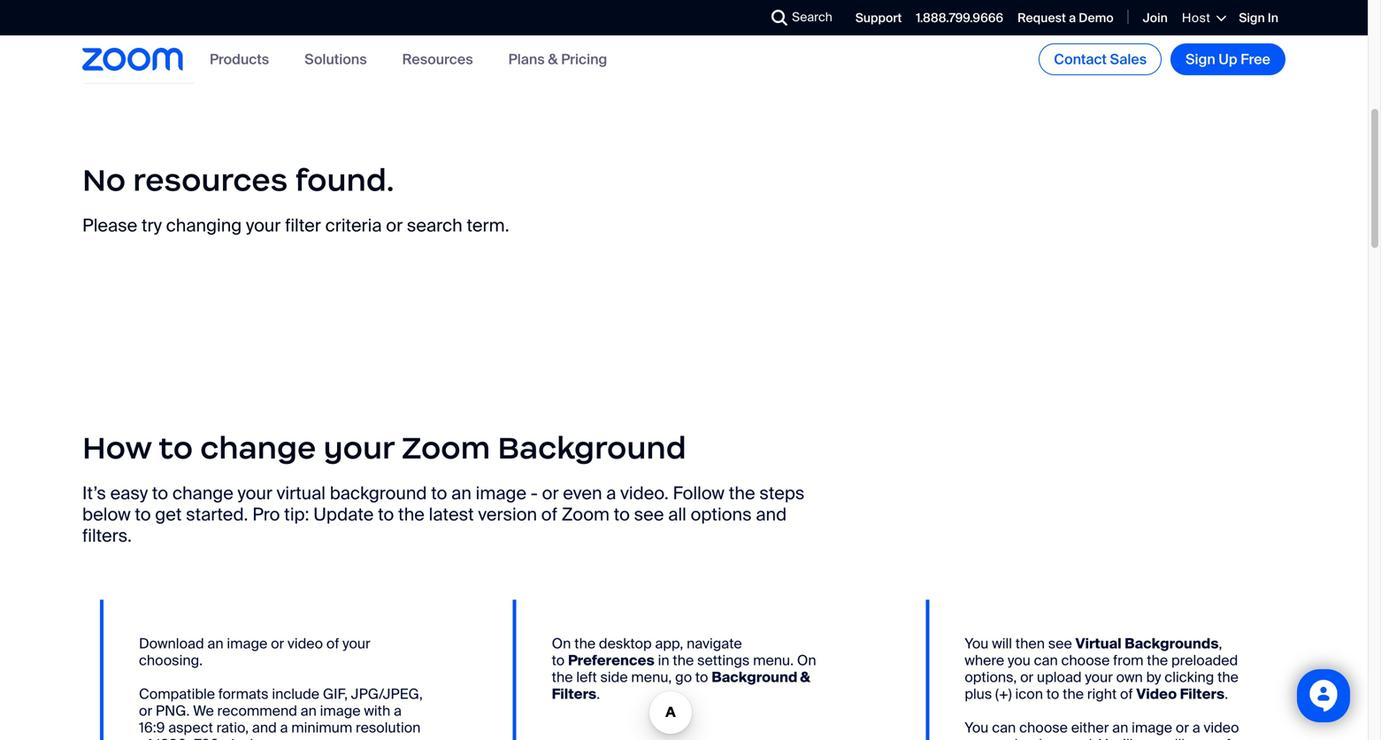 Task type: describe. For each thing, give the bounding box(es) containing it.
food-beverage button
[[82, 65, 197, 84]]

host button
[[1183, 10, 1225, 26]]

to inside in the settings menu. on the left side menu, go to
[[696, 668, 709, 686]]

plans
[[509, 50, 545, 69]]

settings
[[698, 651, 750, 670]]

your inside you can choose either an image or a video as your background. you'll see a library o
[[984, 735, 1012, 740]]

see inside it's easy to change your virtual background to an image - or even a video. follow the steps below to get started. pro tip: update to the latest version of zoom to see all options and filters.
[[634, 503, 664, 526]]

products button
[[210, 50, 269, 69]]

get
[[155, 503, 182, 526]]

follow
[[673, 482, 725, 504]]

compatible
[[139, 685, 215, 703]]

free
[[1241, 50, 1271, 69]]

on inside the on the desktop app, navigate to
[[552, 634, 571, 653]]

filters inside background & filters
[[552, 685, 597, 703]]

support link
[[856, 10, 902, 26]]

minimum
[[291, 718, 353, 737]]

menu.
[[753, 651, 794, 670]]

an inside you can choose either an image or a video as your background. you'll see a library o
[[1113, 718, 1129, 737]]

navigate
[[687, 634, 742, 653]]

food-
[[89, 66, 119, 82]]

jpg/jpeg,
[[351, 685, 423, 703]]

1.888.799.9666 link
[[917, 10, 1004, 26]]

please try changing your filter criteria or search term.
[[82, 214, 510, 237]]

we
[[193, 701, 214, 720]]

term.
[[467, 214, 510, 237]]

food-beverage
[[89, 66, 173, 82]]

video inside you can choose either an image or a video as your background. you'll see a library o
[[1204, 718, 1240, 737]]

the left right
[[1063, 685, 1084, 703]]

0 vertical spatial change
[[200, 428, 316, 467]]

products
[[210, 50, 269, 69]]

either
[[1072, 718, 1110, 737]]

host
[[1183, 10, 1211, 26]]

preloaded
[[1172, 651, 1239, 670]]

try
[[142, 214, 162, 237]]

from
[[1114, 651, 1144, 670]]

resources
[[402, 50, 473, 69]]

side
[[601, 668, 628, 686]]

an inside download an image or video of your choosing.
[[208, 634, 224, 653]]

of inside download an image or video of your choosing.
[[327, 634, 339, 653]]

to inside ", where you can choose from the preloaded options, or upload your own by clicking the plus (+) icon to the right of"
[[1047, 685, 1060, 703]]

the inside the on the desktop app, navigate to
[[575, 634, 596, 653]]

then
[[1016, 634, 1045, 653]]

zoom logo image
[[82, 48, 183, 71]]

left
[[577, 668, 597, 686]]

video filters .
[[1137, 685, 1229, 703]]

request
[[1018, 10, 1067, 26]]

plans & pricing
[[509, 50, 608, 69]]

clicking
[[1165, 668, 1215, 686]]

the right from
[[1148, 651, 1169, 670]]

background & filters
[[552, 668, 811, 703]]

search
[[407, 214, 463, 237]]

below
[[82, 503, 131, 526]]

resolution
[[356, 718, 421, 737]]

pro
[[252, 503, 280, 526]]

where
[[965, 651, 1005, 670]]

options
[[691, 503, 752, 526]]

filters.
[[82, 524, 132, 547]]

compatible formats include gif, jpg/jpeg, or png. we recommend an image with a 16:9 aspect ratio, and a minimum resolution of 1280x720 pixels.
[[139, 685, 423, 740]]

sign in
[[1240, 10, 1279, 26]]

a left the library
[[1164, 735, 1172, 740]]

sign for sign up free
[[1186, 50, 1216, 69]]

0 vertical spatial background
[[498, 428, 687, 467]]

you for you can choose either an image or a video as your background. you'll see a library o
[[965, 718, 989, 737]]

the left steps on the right bottom of page
[[729, 482, 756, 504]]

sign for sign in
[[1240, 10, 1266, 26]]

up
[[1219, 50, 1238, 69]]

filter
[[285, 214, 321, 237]]

1280x720
[[155, 735, 219, 740]]

download an image or video of your choosing.
[[139, 634, 371, 670]]

and inside compatible formats include gif, jpg/jpeg, or png. we recommend an image with a 16:9 aspect ratio, and a minimum resolution of 1280x720 pixels.
[[252, 718, 277, 737]]

criteria
[[325, 214, 382, 237]]

or inside download an image or video of your choosing.
[[271, 634, 284, 653]]

to inside the on the desktop app, navigate to
[[552, 651, 565, 670]]

gif,
[[323, 685, 348, 703]]

1 . from the left
[[597, 685, 600, 703]]

sort
[[1226, 64, 1251, 80]]

upload
[[1038, 668, 1082, 686]]

sign up free link
[[1171, 43, 1286, 75]]

sign in link
[[1240, 10, 1279, 26]]

it's easy to change your virtual background to an image - or even a video. follow the steps below to get started. pro tip: update to the latest version of zoom to see all options and filters.
[[82, 482, 805, 547]]

on the desktop app, navigate to
[[552, 634, 742, 670]]

or inside compatible formats include gif, jpg/jpeg, or png. we recommend an image with a 16:9 aspect ratio, and a minimum resolution of 1280x720 pixels.
[[139, 701, 152, 720]]

or left search
[[386, 214, 403, 237]]

1.888.799.9666
[[917, 10, 1004, 26]]

to right background
[[431, 482, 447, 504]]

to right easy
[[152, 482, 168, 504]]

even
[[563, 482, 602, 504]]

image inside download an image or video of your choosing.
[[227, 634, 268, 653]]

support
[[856, 10, 902, 26]]

a down video filters .
[[1193, 718, 1201, 737]]

an inside it's easy to change your virtual background to an image - or even a video. follow the steps below to get started. pro tip: update to the latest version of zoom to see all options and filters.
[[452, 482, 472, 504]]

on inside in the settings menu. on the left side menu, go to
[[797, 651, 817, 670]]

solutions button
[[305, 50, 367, 69]]

pricing
[[561, 50, 608, 69]]

or inside it's easy to change your virtual background to an image - or even a video. follow the steps below to get started. pro tip: update to the latest version of zoom to see all options and filters.
[[542, 482, 559, 504]]

request a demo
[[1018, 10, 1114, 26]]

latest
[[429, 503, 474, 526]]

in
[[1269, 10, 1279, 26]]

menu,
[[632, 668, 672, 686]]

you
[[1008, 651, 1031, 670]]

contact
[[1055, 50, 1107, 69]]

,
[[1219, 634, 1223, 653]]

a inside it's easy to change your virtual background to an image - or even a video. follow the steps below to get started. pro tip: update to the latest version of zoom to see all options and filters.
[[607, 482, 617, 504]]

your inside ", where you can choose from the preloaded options, or upload your own by clicking the plus (+) icon to the right of"
[[1086, 668, 1114, 686]]

your up background
[[324, 428, 395, 467]]

& for plans
[[548, 50, 558, 69]]

2 . from the left
[[1225, 685, 1229, 703]]

started.
[[186, 503, 248, 526]]

virtual
[[1076, 634, 1122, 653]]

video.
[[621, 482, 669, 504]]

update
[[314, 503, 374, 526]]

right
[[1088, 685, 1117, 703]]

sort button
[[1204, 57, 1277, 87]]

to right "how"
[[159, 428, 193, 467]]

of inside it's easy to change your virtual background to an image - or even a video. follow the steps below to get started. pro tip: update to the latest version of zoom to see all options and filters.
[[542, 503, 558, 526]]



Task type: vqa. For each thing, say whether or not it's contained in the screenshot.
right
yes



Task type: locate. For each thing, give the bounding box(es) containing it.
filters
[[552, 685, 597, 703], [1181, 685, 1225, 703]]

0 horizontal spatial video
[[288, 634, 323, 653]]

an right download
[[208, 634, 224, 653]]

1 vertical spatial choose
[[1020, 718, 1068, 737]]

None text field
[[82, 17, 877, 56]]

choose up right
[[1062, 651, 1110, 670]]

image down video
[[1132, 718, 1173, 737]]

library
[[1176, 735, 1215, 740]]

an left gif, at the bottom of page
[[301, 701, 317, 720]]

2 horizontal spatial see
[[1137, 735, 1161, 740]]

preferences
[[568, 651, 655, 670]]

a down include
[[280, 718, 288, 737]]

a
[[1069, 10, 1077, 26], [607, 482, 617, 504], [394, 701, 402, 720], [280, 718, 288, 737], [1193, 718, 1201, 737], [1164, 735, 1172, 740]]

0 horizontal spatial filters
[[552, 685, 597, 703]]

changing
[[166, 214, 242, 237]]

the right in
[[673, 651, 694, 670]]

the left left
[[552, 668, 573, 686]]

.
[[597, 685, 600, 703], [1225, 685, 1229, 703]]

0 horizontal spatial zoom
[[402, 428, 491, 467]]

0 horizontal spatial can
[[993, 718, 1017, 737]]

version
[[478, 503, 537, 526]]

1 vertical spatial see
[[1049, 634, 1073, 653]]

video
[[288, 634, 323, 653], [1204, 718, 1240, 737]]

search
[[792, 9, 833, 25]]

can inside ", where you can choose from the preloaded options, or upload your own by clicking the plus (+) icon to the right of"
[[1035, 651, 1059, 670]]

zoom
[[402, 428, 491, 467], [562, 503, 610, 526]]

aspect
[[168, 718, 213, 737]]

sign up free
[[1186, 50, 1271, 69]]

the down ,
[[1218, 668, 1239, 686]]

your left own at the right of page
[[1086, 668, 1114, 686]]

0 horizontal spatial see
[[634, 503, 664, 526]]

choosing.
[[139, 651, 203, 670]]

image left with
[[320, 701, 361, 720]]

your inside download an image or video of your choosing.
[[343, 634, 371, 653]]

or
[[386, 214, 403, 237], [542, 482, 559, 504], [271, 634, 284, 653], [1021, 668, 1034, 686], [139, 701, 152, 720], [1176, 718, 1190, 737]]

of inside compatible formats include gif, jpg/jpeg, or png. we recommend an image with a 16:9 aspect ratio, and a minimum resolution of 1280x720 pixels.
[[139, 735, 152, 740]]

you can choose either an image or a video as your background. you'll see a library o
[[965, 718, 1240, 740]]

a right with
[[394, 701, 402, 720]]

1 vertical spatial &
[[801, 668, 811, 686]]

your inside it's easy to change your virtual background to an image - or even a video. follow the steps below to get started. pro tip: update to the latest version of zoom to see all options and filters.
[[238, 482, 273, 504]]

1 vertical spatial change
[[172, 482, 234, 504]]

you down plus
[[965, 718, 989, 737]]

background
[[330, 482, 427, 504]]

ratio,
[[217, 718, 249, 737]]

1 horizontal spatial and
[[756, 503, 787, 526]]

plans & pricing link
[[509, 50, 608, 69]]

join
[[1143, 10, 1168, 26]]

sales
[[1111, 50, 1147, 69]]

solutions
[[305, 50, 367, 69]]

1 you from the top
[[965, 634, 989, 653]]

or up include
[[271, 634, 284, 653]]

to right icon
[[1047, 685, 1060, 703]]

choose down icon
[[1020, 718, 1068, 737]]

background inside background & filters
[[712, 668, 798, 686]]

see right then
[[1049, 634, 1073, 653]]

download
[[139, 634, 204, 653]]

(+)
[[996, 685, 1013, 703]]

0 vertical spatial zoom
[[402, 428, 491, 467]]

to right go
[[696, 668, 709, 686]]

0 vertical spatial choose
[[1062, 651, 1110, 670]]

your right as
[[984, 735, 1012, 740]]

pixels.
[[223, 735, 264, 740]]

video
[[1137, 685, 1178, 703]]

can
[[1035, 651, 1059, 670], [993, 718, 1017, 737]]

and
[[756, 503, 787, 526], [252, 718, 277, 737]]

or left png.
[[139, 701, 152, 720]]

you inside you can choose either an image or a video as your background. you'll see a library o
[[965, 718, 989, 737]]

of
[[542, 503, 558, 526], [327, 634, 339, 653], [1121, 685, 1134, 703], [139, 735, 152, 740]]

or inside you can choose either an image or a video as your background. you'll see a library o
[[1176, 718, 1190, 737]]

choose
[[1062, 651, 1110, 670], [1020, 718, 1068, 737]]

of inside ", where you can choose from the preloaded options, or upload your own by clicking the plus (+) icon to the right of"
[[1121, 685, 1134, 703]]

change inside it's easy to change your virtual background to an image - or even a video. follow the steps below to get started. pro tip: update to the latest version of zoom to see all options and filters.
[[172, 482, 234, 504]]

& right menu.
[[801, 668, 811, 686]]

can inside you can choose either an image or a video as your background. you'll see a library o
[[993, 718, 1017, 737]]

an right the either
[[1113, 718, 1129, 737]]

can right as
[[993, 718, 1017, 737]]

you for you will then see virtual backgrounds
[[965, 634, 989, 653]]

& for background
[[801, 668, 811, 686]]

to left left
[[552, 651, 565, 670]]

1 horizontal spatial background
[[712, 668, 798, 686]]

png.
[[156, 701, 190, 720]]

with
[[364, 701, 391, 720]]

of left 1280x720
[[139, 735, 152, 740]]

your left virtual
[[238, 482, 273, 504]]

on
[[552, 634, 571, 653], [797, 651, 817, 670]]

sign left in at the right top of page
[[1240, 10, 1266, 26]]

& right plans
[[548, 50, 558, 69]]

you left will
[[965, 634, 989, 653]]

desktop
[[599, 634, 652, 653]]

include
[[272, 685, 320, 703]]

of right -
[[542, 503, 558, 526]]

0 vertical spatial &
[[548, 50, 558, 69]]

video down video filters .
[[1204, 718, 1240, 737]]

-
[[531, 482, 538, 504]]

zoom up it's easy to change your virtual background to an image - or even a video. follow the steps below to get started. pro tip: update to the latest version of zoom to see all options and filters.
[[402, 428, 491, 467]]

backgrounds
[[1125, 634, 1219, 653]]

. left side
[[597, 685, 600, 703]]

0 vertical spatial sign
[[1240, 10, 1266, 26]]

image inside it's easy to change your virtual background to an image - or even a video. follow the steps below to get started. pro tip: update to the latest version of zoom to see all options and filters.
[[476, 482, 527, 504]]

you will then see virtual backgrounds
[[965, 634, 1219, 653]]

, where you can choose from the preloaded options, or upload your own by clicking the plus (+) icon to the right of
[[965, 634, 1239, 703]]

see left "all" on the left bottom of the page
[[634, 503, 664, 526]]

formats
[[218, 685, 269, 703]]

on right menu.
[[797, 651, 817, 670]]

you'll
[[1100, 735, 1134, 740]]

image up formats in the bottom of the page
[[227, 634, 268, 653]]

1 vertical spatial you
[[965, 718, 989, 737]]

virtual
[[277, 482, 326, 504]]

change up virtual
[[200, 428, 316, 467]]

image inside you can choose either an image or a video as your background. you'll see a library o
[[1132, 718, 1173, 737]]

0 vertical spatial video
[[288, 634, 323, 653]]

1 vertical spatial background
[[712, 668, 798, 686]]

&
[[548, 50, 558, 69], [801, 668, 811, 686]]

go
[[676, 668, 692, 686]]

video up include
[[288, 634, 323, 653]]

2 you from the top
[[965, 718, 989, 737]]

0 vertical spatial you
[[965, 634, 989, 653]]

1 horizontal spatial &
[[801, 668, 811, 686]]

tip:
[[284, 503, 309, 526]]

0 horizontal spatial background
[[498, 428, 687, 467]]

0 horizontal spatial .
[[597, 685, 600, 703]]

1 horizontal spatial filters
[[1181, 685, 1225, 703]]

to left "get"
[[135, 503, 151, 526]]

of up gif, at the bottom of page
[[327, 634, 339, 653]]

filters left side
[[552, 685, 597, 703]]

a left demo
[[1069, 10, 1077, 26]]

an inside compatible formats include gif, jpg/jpeg, or png. we recommend an image with a 16:9 aspect ratio, and a minimum resolution of 1280x720 pixels.
[[301, 701, 317, 720]]

to right update
[[378, 503, 394, 526]]

0 vertical spatial and
[[756, 503, 787, 526]]

background.
[[1015, 735, 1096, 740]]

1 horizontal spatial video
[[1204, 718, 1240, 737]]

contact sales link
[[1040, 43, 1162, 75]]

request a demo link
[[1018, 10, 1114, 26]]

can right you
[[1035, 651, 1059, 670]]

resources button
[[402, 50, 473, 69]]

or down video filters .
[[1176, 718, 1190, 737]]

and right options
[[756, 503, 787, 526]]

or right (+)
[[1021, 668, 1034, 686]]

on left desktop
[[552, 634, 571, 653]]

your
[[246, 214, 281, 237], [324, 428, 395, 467], [238, 482, 273, 504], [343, 634, 371, 653], [1086, 668, 1114, 686], [984, 735, 1012, 740]]

1 filters from the left
[[552, 685, 597, 703]]

0 horizontal spatial &
[[548, 50, 558, 69]]

zoom inside it's easy to change your virtual background to an image - or even a video. follow the steps below to get started. pro tip: update to the latest version of zoom to see all options and filters.
[[562, 503, 610, 526]]

change left 'pro'
[[172, 482, 234, 504]]

background
[[498, 428, 687, 467], [712, 668, 798, 686]]

or inside ", where you can choose from the preloaded options, or upload your own by clicking the plus (+) icon to the right of"
[[1021, 668, 1034, 686]]

1 horizontal spatial zoom
[[562, 503, 610, 526]]

1 vertical spatial sign
[[1186, 50, 1216, 69]]

1 horizontal spatial sign
[[1240, 10, 1266, 26]]

your left filter
[[246, 214, 281, 237]]

2 vertical spatial see
[[1137, 735, 1161, 740]]

a right even
[[607, 482, 617, 504]]

1 horizontal spatial .
[[1225, 685, 1229, 703]]

0 horizontal spatial and
[[252, 718, 277, 737]]

contact sales
[[1055, 50, 1147, 69]]

1 vertical spatial and
[[252, 718, 277, 737]]

choose inside you can choose either an image or a video as your background. you'll see a library o
[[1020, 718, 1068, 737]]

of right right
[[1121, 685, 1134, 703]]

as
[[965, 735, 981, 740]]

1 horizontal spatial can
[[1035, 651, 1059, 670]]

see
[[634, 503, 664, 526], [1049, 634, 1073, 653], [1137, 735, 1161, 740]]

the up left
[[575, 634, 596, 653]]

1 horizontal spatial on
[[797, 651, 817, 670]]

how
[[82, 428, 152, 467]]

search image
[[772, 10, 788, 26], [772, 10, 788, 26]]

app,
[[655, 634, 684, 653]]

background up even
[[498, 428, 687, 467]]

0 horizontal spatial sign
[[1186, 50, 1216, 69]]

1 horizontal spatial see
[[1049, 634, 1073, 653]]

clear search image
[[854, 28, 873, 48]]

your up gif, at the bottom of page
[[343, 634, 371, 653]]

to right even
[[614, 503, 630, 526]]

0 horizontal spatial on
[[552, 634, 571, 653]]

or right -
[[542, 482, 559, 504]]

2 filters from the left
[[1181, 685, 1225, 703]]

sign left up
[[1186, 50, 1216, 69]]

16:9
[[139, 718, 165, 737]]

. down the preloaded
[[1225, 685, 1229, 703]]

video inside download an image or video of your choosing.
[[288, 634, 323, 653]]

0 vertical spatial can
[[1035, 651, 1059, 670]]

1 vertical spatial zoom
[[562, 503, 610, 526]]

demo
[[1079, 10, 1114, 26]]

no
[[82, 161, 126, 199]]

the left latest
[[398, 503, 425, 526]]

you
[[965, 634, 989, 653], [965, 718, 989, 737]]

filters down the preloaded
[[1181, 685, 1225, 703]]

zoom right -
[[562, 503, 610, 526]]

how to change your zoom background
[[82, 428, 687, 467]]

choose inside ", where you can choose from the preloaded options, or upload your own by clicking the plus (+) icon to the right of"
[[1062, 651, 1110, 670]]

and right ratio, in the bottom of the page
[[252, 718, 277, 737]]

it's
[[82, 482, 106, 504]]

easy
[[110, 482, 148, 504]]

and inside it's easy to change your virtual background to an image - or even a video. follow the steps below to get started. pro tip: update to the latest version of zoom to see all options and filters.
[[756, 503, 787, 526]]

image left -
[[476, 482, 527, 504]]

1 vertical spatial video
[[1204, 718, 1240, 737]]

& inside background & filters
[[801, 668, 811, 686]]

image inside compatible formats include gif, jpg/jpeg, or png. we recommend an image with a 16:9 aspect ratio, and a minimum resolution of 1280x720 pixels.
[[320, 701, 361, 720]]

background down 'navigate'
[[712, 668, 798, 686]]

found.
[[295, 161, 394, 199]]

to
[[159, 428, 193, 467], [152, 482, 168, 504], [431, 482, 447, 504], [135, 503, 151, 526], [378, 503, 394, 526], [614, 503, 630, 526], [552, 651, 565, 670], [696, 668, 709, 686], [1047, 685, 1060, 703]]

options,
[[965, 668, 1017, 686]]

see inside you can choose either an image or a video as your background. you'll see a library o
[[1137, 735, 1161, 740]]

1 vertical spatial can
[[993, 718, 1017, 737]]

0 vertical spatial see
[[634, 503, 664, 526]]

see right "you'll"
[[1137, 735, 1161, 740]]

an left version
[[452, 482, 472, 504]]



